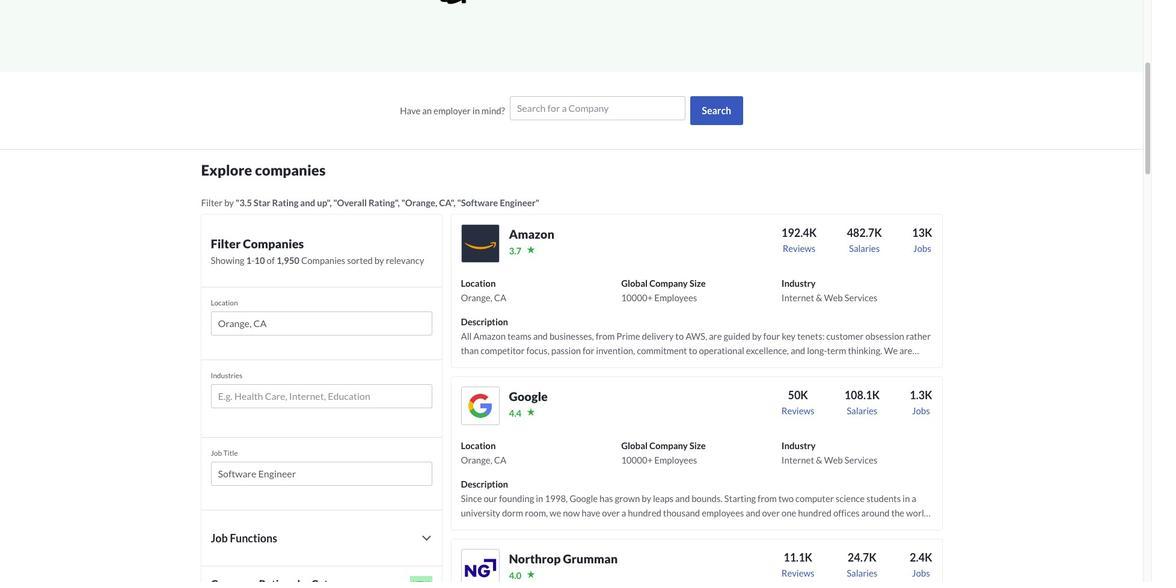 Task type: describe. For each thing, give the bounding box(es) containing it.
& for google
[[816, 455, 823, 466]]

northrop
[[509, 552, 561, 566]]

guided
[[724, 331, 751, 342]]

sorted
[[347, 255, 373, 266]]

4.0
[[509, 570, 522, 581]]

482.7k
[[847, 226, 882, 239]]

company for google
[[650, 440, 688, 451]]

& for amazon
[[816, 292, 823, 303]]

technologies,
[[603, 360, 655, 371]]

description all amazon teams and businesses, from prime delivery to aws, are guided by four key tenets: customer obsession rather than competitor focus, passion for invention, commitment to operational excellence, and long-term thinking.    we are driven by the excitement of building technologies, inventing products, and providing services that transform the way our customers live their lives and run their businesses.
[[461, 316, 931, 385]]

showing
[[211, 255, 245, 266]]

1 vertical spatial location
[[211, 298, 238, 307]]

internet for google
[[782, 455, 815, 466]]

and up services
[[791, 345, 806, 356]]

four
[[764, 331, 781, 342]]

10
[[255, 255, 265, 266]]

global company size 10000+ employees for amazon
[[622, 278, 706, 303]]

functions
[[230, 532, 277, 545]]

50k reviews
[[782, 389, 815, 416]]

google
[[509, 389, 548, 404]]

1 the from the left
[[499, 360, 513, 371]]

Search for a Company field
[[517, 101, 678, 115]]

"3.5
[[236, 197, 252, 208]]

1 vertical spatial to
[[689, 345, 698, 356]]

aws,
[[686, 331, 708, 342]]

job for job functions
[[211, 532, 228, 545]]

operational
[[699, 345, 745, 356]]

"overall
[[334, 197, 367, 208]]

24.7k salaries
[[847, 551, 878, 579]]

location orange, ca for amazon
[[461, 278, 507, 303]]

run
[[576, 374, 590, 385]]

salaries for amazon
[[849, 243, 880, 254]]

in
[[473, 105, 480, 116]]

customer
[[827, 331, 864, 342]]

salaries for google
[[847, 405, 878, 416]]

"orange,
[[402, 197, 438, 208]]

and left 'run'
[[560, 374, 575, 385]]

reviews for amazon
[[783, 243, 816, 254]]

search
[[702, 105, 732, 116]]

2.4k
[[910, 551, 933, 564]]

tenets:
[[798, 331, 825, 342]]

2.4k jobs
[[910, 551, 933, 579]]

star
[[254, 197, 271, 208]]

from
[[596, 331, 615, 342]]

50k
[[788, 389, 809, 402]]

prime
[[617, 331, 640, 342]]

global company size 10000+ employees for google
[[622, 440, 706, 466]]

by inside filter companies showing 1 - 10 of 1,950 companies sorted by relevancy
[[375, 255, 384, 266]]

none field search for a company
[[510, 96, 686, 125]]

for
[[583, 345, 595, 356]]

thinking.
[[848, 345, 883, 356]]

rather
[[906, 331, 931, 342]]

google image
[[461, 387, 500, 425]]

northrop grumman
[[509, 552, 618, 566]]

that
[[824, 360, 840, 371]]

term
[[828, 345, 847, 356]]

explore companies
[[201, 161, 326, 179]]

an
[[422, 105, 432, 116]]

of inside filter companies showing 1 - 10 of 1,950 companies sorted by relevancy
[[267, 255, 275, 266]]

1.3k
[[910, 389, 933, 402]]

web for google
[[824, 455, 843, 466]]

have
[[400, 105, 421, 116]]

mind?
[[482, 105, 505, 116]]

-
[[252, 255, 255, 266]]

customers
[[461, 374, 502, 385]]

transform
[[842, 360, 881, 371]]

salaries for northrop grumman
[[847, 568, 878, 579]]

businesses.
[[613, 374, 657, 385]]

way
[[898, 360, 914, 371]]

none field industries
[[211, 384, 432, 413]]

location for amazon
[[461, 278, 496, 289]]

industry internet & web services for google
[[782, 440, 878, 466]]

11.1k reviews
[[782, 551, 815, 579]]

building
[[570, 360, 601, 371]]

amazon inside the description all amazon teams and businesses, from prime delivery to aws, are guided by four key tenets: customer obsession rather than competitor focus, passion for invention, commitment to operational excellence, and long-term thinking.    we are driven by the excitement of building technologies, inventing products, and providing services that transform the way our customers live their lives and run their businesses.
[[474, 331, 506, 342]]

rating
[[272, 197, 299, 208]]

description for description
[[461, 479, 508, 490]]

reviews for google
[[782, 405, 815, 416]]

excitement
[[514, 360, 558, 371]]

482.7k salaries
[[847, 226, 882, 254]]

teams
[[508, 331, 532, 342]]

size for amazon
[[690, 278, 706, 289]]

1 their from the left
[[520, 374, 539, 385]]

products,
[[695, 360, 733, 371]]

have an employer in mind?
[[400, 105, 505, 116]]

2 the from the left
[[883, 360, 896, 371]]

by left "3.5 at left top
[[224, 197, 234, 208]]

and down operational
[[734, 360, 749, 371]]

0 vertical spatial to
[[676, 331, 684, 342]]

grumman
[[563, 552, 618, 566]]

engineer"
[[500, 197, 540, 208]]

industry for amazon
[[782, 278, 816, 289]]

ca for amazon
[[494, 292, 507, 303]]

Job Title field
[[218, 467, 425, 481]]

services for amazon
[[845, 292, 878, 303]]

1 vertical spatial companies
[[301, 255, 346, 266]]

192.4k reviews
[[782, 226, 817, 254]]

of inside the description all amazon teams and businesses, from prime delivery to aws, are guided by four key tenets: customer obsession rather than competitor focus, passion for invention, commitment to operational excellence, and long-term thinking.    we are driven by the excitement of building technologies, inventing products, and providing services that transform the way our customers live their lives and run their businesses.
[[560, 360, 568, 371]]

industry internet & web services for amazon
[[782, 278, 878, 303]]

none field 'job title'
[[211, 462, 432, 491]]

108.1k
[[845, 389, 880, 402]]

10000+ for amazon
[[622, 292, 653, 303]]

none field location
[[211, 312, 432, 340]]

global for amazon
[[622, 278, 648, 289]]

up",
[[317, 197, 332, 208]]

location for google
[[461, 440, 496, 451]]

108.1k salaries
[[845, 389, 880, 416]]

0 horizontal spatial are
[[709, 331, 722, 342]]

company for amazon
[[650, 278, 688, 289]]



Task type: vqa. For each thing, say whether or not it's contained in the screenshot.
1st 10000+
yes



Task type: locate. For each thing, give the bounding box(es) containing it.
4.4
[[509, 408, 522, 419]]

providing
[[751, 360, 788, 371]]

driven
[[461, 360, 486, 371]]

orange, down google "image"
[[461, 455, 493, 466]]

0 vertical spatial 10000+
[[622, 292, 653, 303]]

job left functions at the bottom left
[[211, 532, 228, 545]]

1 vertical spatial location orange, ca
[[461, 440, 507, 466]]

2 global company size 10000+ employees from the top
[[622, 440, 706, 466]]

2 employees from the top
[[655, 455, 697, 466]]

10000+ for google
[[622, 455, 653, 466]]

passion
[[552, 345, 581, 356]]

0 vertical spatial of
[[267, 255, 275, 266]]

0 vertical spatial are
[[709, 331, 722, 342]]

1 vertical spatial reviews
[[782, 405, 815, 416]]

1 horizontal spatial amazon
[[509, 227, 555, 241]]

ca up competitor
[[494, 292, 507, 303]]

industry internet & web services up customer
[[782, 278, 878, 303]]

0 horizontal spatial the
[[499, 360, 513, 371]]

11.1k
[[784, 551, 813, 564]]

1 vertical spatial global company size 10000+ employees
[[622, 440, 706, 466]]

0 horizontal spatial of
[[267, 255, 275, 266]]

of down passion
[[560, 360, 568, 371]]

2 location orange, ca from the top
[[461, 440, 507, 466]]

0 vertical spatial jobs
[[914, 243, 932, 254]]

excellence,
[[746, 345, 789, 356]]

salaries down the 482.7k
[[849, 243, 880, 254]]

2 web from the top
[[824, 455, 843, 466]]

internet up key at the right of the page
[[782, 292, 815, 303]]

1 ca from the top
[[494, 292, 507, 303]]

0 vertical spatial internet
[[782, 292, 815, 303]]

location down showing
[[211, 298, 238, 307]]

industry
[[782, 278, 816, 289], [782, 440, 816, 451]]

location orange, ca
[[461, 278, 507, 303], [461, 440, 507, 466]]

1 vertical spatial job
[[211, 532, 228, 545]]

and up focus,
[[533, 331, 548, 342]]

amazon image
[[461, 224, 500, 263]]

2 vertical spatial salaries
[[847, 568, 878, 579]]

industries
[[211, 371, 243, 380]]

are
[[709, 331, 722, 342], [900, 345, 913, 356]]

filter for companies
[[211, 236, 241, 251]]

1 horizontal spatial to
[[689, 345, 698, 356]]

1 vertical spatial jobs
[[913, 405, 931, 416]]

jobs for amazon
[[914, 243, 932, 254]]

services down 108.1k salaries on the right bottom of the page
[[845, 455, 878, 466]]

lives
[[540, 374, 558, 385]]

none field for job title
[[211, 462, 432, 491]]

web for amazon
[[824, 292, 843, 303]]

0 vertical spatial ca
[[494, 292, 507, 303]]

1 internet from the top
[[782, 292, 815, 303]]

0 vertical spatial global company size 10000+ employees
[[622, 278, 706, 303]]

companies right 1,950 on the top of the page
[[301, 255, 346, 266]]

1 size from the top
[[690, 278, 706, 289]]

our
[[916, 360, 929, 371]]

0 vertical spatial location orange, ca
[[461, 278, 507, 303]]

1 location orange, ca from the top
[[461, 278, 507, 303]]

jobs inside 1.3k jobs
[[913, 405, 931, 416]]

salaries inside 108.1k salaries
[[847, 405, 878, 416]]

2 industry from the top
[[782, 440, 816, 451]]

ca
[[494, 292, 507, 303], [494, 455, 507, 466]]

0 vertical spatial size
[[690, 278, 706, 289]]

ca for google
[[494, 455, 507, 466]]

commitment
[[637, 345, 687, 356]]

1 vertical spatial employees
[[655, 455, 697, 466]]

1 vertical spatial company
[[650, 440, 688, 451]]

location down google "image"
[[461, 440, 496, 451]]

and left up",
[[300, 197, 315, 208]]

0 vertical spatial global
[[622, 278, 648, 289]]

orange, for amazon
[[461, 292, 493, 303]]

0 vertical spatial salaries
[[849, 243, 880, 254]]

jobs inside the 2.4k jobs
[[913, 568, 931, 579]]

1 services from the top
[[845, 292, 878, 303]]

search button
[[690, 96, 743, 125]]

2 services from the top
[[845, 455, 878, 466]]

jobs for google
[[913, 405, 931, 416]]

employees for google
[[655, 455, 697, 466]]

filter inside filter companies showing 1 - 10 of 1,950 companies sorted by relevancy
[[211, 236, 241, 251]]

1 horizontal spatial of
[[560, 360, 568, 371]]

0 vertical spatial amazon
[[509, 227, 555, 241]]

192.4k
[[782, 226, 817, 239]]

1 company from the top
[[650, 278, 688, 289]]

competitor
[[481, 345, 525, 356]]

0 vertical spatial filter
[[201, 197, 223, 208]]

job functions
[[211, 532, 277, 545]]

long-
[[807, 345, 828, 356]]

1 vertical spatial size
[[690, 440, 706, 451]]

size
[[690, 278, 706, 289], [690, 440, 706, 451]]

description inside the description all amazon teams and businesses, from prime delivery to aws, are guided by four key tenets: customer obsession rather than competitor focus, passion for invention, commitment to operational excellence, and long-term thinking.    we are driven by the excitement of building technologies, inventing products, and providing services that transform the way our customers live their lives and run their businesses.
[[461, 316, 508, 327]]

1,950
[[277, 255, 300, 266]]

1
[[246, 255, 252, 266]]

job left the title at the left
[[211, 449, 222, 458]]

1 vertical spatial ca
[[494, 455, 507, 466]]

location down amazon image
[[461, 278, 496, 289]]

1 vertical spatial &
[[816, 455, 823, 466]]

2 company from the top
[[650, 440, 688, 451]]

1 employees from the top
[[655, 292, 697, 303]]

2 internet from the top
[[782, 455, 815, 466]]

1 vertical spatial industry
[[782, 440, 816, 451]]

1 vertical spatial salaries
[[847, 405, 878, 416]]

filter companies showing 1 - 10 of 1,950 companies sorted by relevancy
[[211, 236, 424, 266]]

by right sorted
[[375, 255, 384, 266]]

1 web from the top
[[824, 292, 843, 303]]

orange, for google
[[461, 455, 493, 466]]

inventing
[[657, 360, 694, 371]]

1 vertical spatial industry internet & web services
[[782, 440, 878, 466]]

to left aws,
[[676, 331, 684, 342]]

1 vertical spatial of
[[560, 360, 568, 371]]

reviews down 192.4k
[[783, 243, 816, 254]]

1 vertical spatial web
[[824, 455, 843, 466]]

1 global from the top
[[622, 278, 648, 289]]

1 vertical spatial internet
[[782, 455, 815, 466]]

description
[[461, 316, 508, 327], [461, 479, 508, 490]]

10000+
[[622, 292, 653, 303], [622, 455, 653, 466]]

13k jobs
[[913, 226, 933, 254]]

industry down 50k reviews
[[782, 440, 816, 451]]

reviews inside 192.4k reviews
[[783, 243, 816, 254]]

global for google
[[622, 440, 648, 451]]

2 description from the top
[[461, 479, 508, 490]]

2 ca from the top
[[494, 455, 507, 466]]

than
[[461, 345, 479, 356]]

industry down 192.4k reviews
[[782, 278, 816, 289]]

the down we
[[883, 360, 896, 371]]

0 vertical spatial employees
[[655, 292, 697, 303]]

jobs down 2.4k
[[913, 568, 931, 579]]

filter left "3.5 at left top
[[201, 197, 223, 208]]

0 vertical spatial industry
[[782, 278, 816, 289]]

1 horizontal spatial their
[[592, 374, 611, 385]]

rating",
[[369, 197, 400, 208]]

1 & from the top
[[816, 292, 823, 303]]

their right 'run'
[[592, 374, 611, 385]]

3.7
[[509, 245, 522, 256]]

amazon
[[509, 227, 555, 241], [474, 331, 506, 342]]

0 vertical spatial orange,
[[461, 292, 493, 303]]

none field for industries
[[211, 384, 432, 413]]

focus,
[[527, 345, 550, 356]]

0 horizontal spatial amazon
[[474, 331, 506, 342]]

orange, up all
[[461, 292, 493, 303]]

of
[[267, 255, 275, 266], [560, 360, 568, 371]]

1 vertical spatial are
[[900, 345, 913, 356]]

to
[[676, 331, 684, 342], [689, 345, 698, 356]]

job title
[[211, 449, 238, 458]]

of right 10
[[267, 255, 275, 266]]

northrop grumman image
[[461, 549, 500, 582]]

the down competitor
[[499, 360, 513, 371]]

live
[[504, 374, 518, 385]]

0 vertical spatial companies
[[243, 236, 304, 251]]

employer
[[434, 105, 471, 116]]

are up way
[[900, 345, 913, 356]]

0 horizontal spatial to
[[676, 331, 684, 342]]

job for job title
[[211, 449, 222, 458]]

are up operational
[[709, 331, 722, 342]]

relevancy
[[386, 255, 424, 266]]

0 vertical spatial job
[[211, 449, 222, 458]]

1 job from the top
[[211, 449, 222, 458]]

company
[[650, 278, 688, 289], [650, 440, 688, 451]]

None field
[[510, 96, 686, 125], [211, 312, 432, 340], [211, 384, 432, 413], [211, 462, 432, 491]]

13k
[[913, 226, 933, 239]]

obsession
[[866, 331, 905, 342]]

24.7k
[[848, 551, 877, 564]]

jobs down '1.3k'
[[913, 405, 931, 416]]

reviews down 11.1k
[[782, 568, 815, 579]]

industry internet & web services
[[782, 278, 878, 303], [782, 440, 878, 466]]

employees for amazon
[[655, 292, 697, 303]]

0 vertical spatial company
[[650, 278, 688, 289]]

0 vertical spatial location
[[461, 278, 496, 289]]

Industries field
[[218, 389, 425, 404]]

filter by "3.5 star rating and up", "overall rating", "orange, ca", "software engineer"
[[201, 197, 540, 208]]

and
[[300, 197, 315, 208], [533, 331, 548, 342], [791, 345, 806, 356], [734, 360, 749, 371], [560, 374, 575, 385]]

filter up showing
[[211, 236, 241, 251]]

services up customer
[[845, 292, 878, 303]]

salaries down '24.7k' in the bottom right of the page
[[847, 568, 878, 579]]

2 10000+ from the top
[[622, 455, 653, 466]]

internet for amazon
[[782, 292, 815, 303]]

their down excitement
[[520, 374, 539, 385]]

internet down 50k reviews
[[782, 455, 815, 466]]

reviews for northrop grumman
[[782, 568, 815, 579]]

the
[[499, 360, 513, 371], [883, 360, 896, 371]]

1 industry internet & web services from the top
[[782, 278, 878, 303]]

delivery
[[642, 331, 674, 342]]

2 size from the top
[[690, 440, 706, 451]]

location orange, ca down amazon image
[[461, 278, 507, 303]]

filter for by
[[201, 197, 223, 208]]

0 vertical spatial services
[[845, 292, 878, 303]]

2 vertical spatial reviews
[[782, 568, 815, 579]]

1 vertical spatial services
[[845, 455, 878, 466]]

explore
[[201, 161, 252, 179]]

jobs
[[914, 243, 932, 254], [913, 405, 931, 416], [913, 568, 931, 579]]

key
[[782, 331, 796, 342]]

we
[[884, 345, 898, 356]]

0 vertical spatial description
[[461, 316, 508, 327]]

industry internet & web services down 50k reviews
[[782, 440, 878, 466]]

none field for location
[[211, 312, 432, 340]]

2 job from the top
[[211, 532, 228, 545]]

1 vertical spatial description
[[461, 479, 508, 490]]

1 vertical spatial 10000+
[[622, 455, 653, 466]]

amazon up 3.7
[[509, 227, 555, 241]]

orange,
[[461, 292, 493, 303], [461, 455, 493, 466]]

amazon up competitor
[[474, 331, 506, 342]]

global
[[622, 278, 648, 289], [622, 440, 648, 451]]

ca down google "image"
[[494, 455, 507, 466]]

1 global company size 10000+ employees from the top
[[622, 278, 706, 303]]

industry for google
[[782, 440, 816, 451]]

all
[[461, 331, 472, 342]]

0 vertical spatial web
[[824, 292, 843, 303]]

job functions button
[[211, 530, 432, 547]]

1 vertical spatial orange,
[[461, 455, 493, 466]]

salaries down the 108.1k
[[847, 405, 878, 416]]

0 vertical spatial industry internet & web services
[[782, 278, 878, 303]]

size for google
[[690, 440, 706, 451]]

2 vertical spatial location
[[461, 440, 496, 451]]

jobs inside 13k jobs
[[914, 243, 932, 254]]

0 vertical spatial &
[[816, 292, 823, 303]]

0 vertical spatial reviews
[[783, 243, 816, 254]]

by down competitor
[[488, 360, 498, 371]]

1 description from the top
[[461, 316, 508, 327]]

2 industry internet & web services from the top
[[782, 440, 878, 466]]

1 10000+ from the top
[[622, 292, 653, 303]]

ca",
[[439, 197, 456, 208]]

job inside button
[[211, 532, 228, 545]]

to down aws,
[[689, 345, 698, 356]]

services
[[790, 360, 822, 371]]

1 vertical spatial filter
[[211, 236, 241, 251]]

by
[[224, 197, 234, 208], [375, 255, 384, 266], [752, 331, 762, 342], [488, 360, 498, 371]]

2 orange, from the top
[[461, 455, 493, 466]]

invention,
[[596, 345, 635, 356]]

1 industry from the top
[[782, 278, 816, 289]]

"software
[[458, 197, 498, 208]]

jobs down 13k
[[914, 243, 932, 254]]

1 horizontal spatial are
[[900, 345, 913, 356]]

location orange, ca down google "image"
[[461, 440, 507, 466]]

1 horizontal spatial the
[[883, 360, 896, 371]]

Location field
[[218, 316, 425, 331]]

title
[[224, 449, 238, 458]]

2 their from the left
[[592, 374, 611, 385]]

1 vertical spatial amazon
[[474, 331, 506, 342]]

by left four
[[752, 331, 762, 342]]

woman searching for companies on her phone outside image
[[188, 0, 554, 48]]

2 global from the top
[[622, 440, 648, 451]]

2 & from the top
[[816, 455, 823, 466]]

description for description all amazon teams and businesses, from prime delivery to aws, are guided by four key tenets: customer obsession rather than competitor focus, passion for invention, commitment to operational excellence, and long-term thinking.    we are driven by the excitement of building technologies, inventing products, and providing services that transform the way our customers live their lives and run their businesses.
[[461, 316, 508, 327]]

reviews down 50k
[[782, 405, 815, 416]]

1 vertical spatial global
[[622, 440, 648, 451]]

0 horizontal spatial their
[[520, 374, 539, 385]]

companies
[[255, 161, 326, 179]]

companies up 10
[[243, 236, 304, 251]]

employees
[[655, 292, 697, 303], [655, 455, 697, 466]]

location orange, ca for google
[[461, 440, 507, 466]]

salaries
[[849, 243, 880, 254], [847, 405, 878, 416], [847, 568, 878, 579]]

services for google
[[845, 455, 878, 466]]

salaries inside 482.7k salaries
[[849, 243, 880, 254]]

1 orange, from the top
[[461, 292, 493, 303]]

jobs for northrop grumman
[[913, 568, 931, 579]]

businesses,
[[550, 331, 594, 342]]

2 vertical spatial jobs
[[913, 568, 931, 579]]



